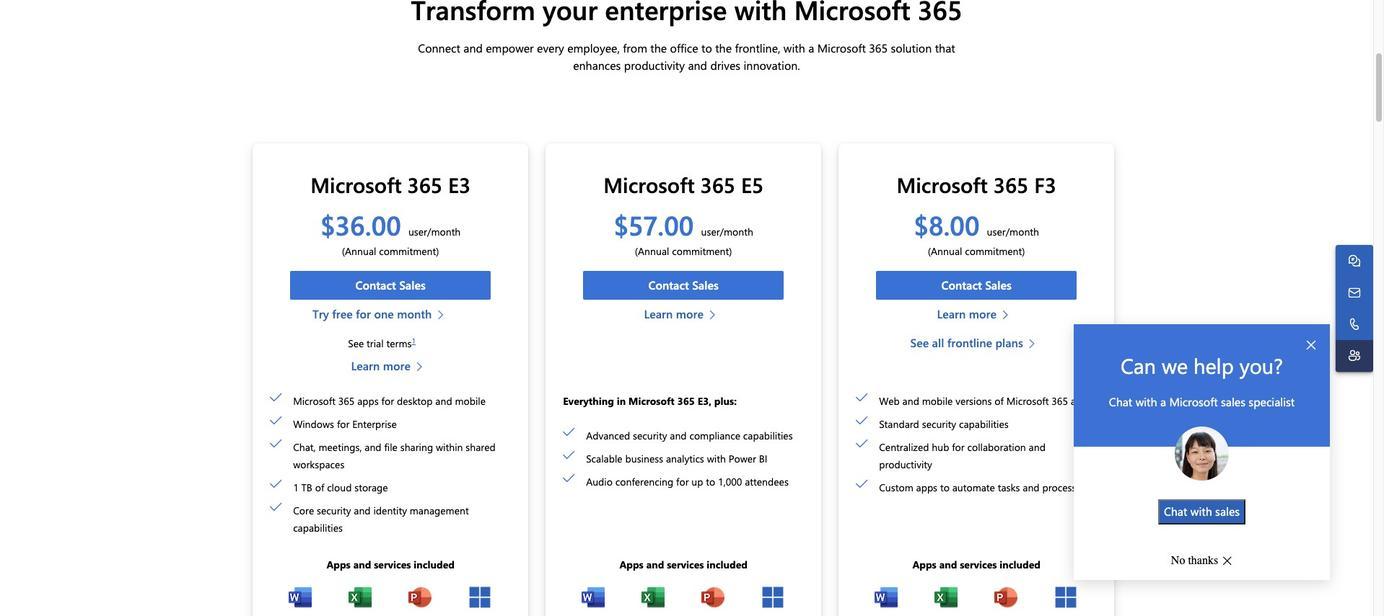 Task type: describe. For each thing, give the bounding box(es) containing it.
1 the from the left
[[650, 41, 667, 56]]

microsoft up $57.00
[[603, 171, 695, 199]]

2 contact sales link from the left
[[583, 271, 784, 300]]

with inside button
[[1190, 504, 1212, 520]]

contact sales link for learn more
[[876, 271, 1077, 300]]

no thanks button
[[1167, 551, 1237, 572]]

attendees
[[745, 476, 789, 489]]

empower
[[486, 41, 534, 56]]

for up meetings,
[[337, 418, 349, 432]]

hub
[[932, 441, 949, 455]]

help
[[1194, 352, 1234, 380]]

that
[[935, 41, 955, 56]]

security for hub
[[922, 418, 956, 432]]

within
[[436, 441, 463, 455]]

see all frontline plans link
[[910, 335, 1043, 352]]

try free for one month
[[312, 307, 432, 322]]

bi
[[759, 453, 767, 466]]

from
[[623, 41, 647, 56]]

free
[[332, 307, 353, 322]]

custom apps to automate tasks and processes
[[879, 481, 1086, 495]]

to left automate
[[940, 481, 950, 495]]

$57.00
[[614, 207, 694, 243]]

1 horizontal spatial capabilities
[[743, 429, 793, 443]]

for for centralized
[[952, 441, 965, 455]]

chat, meetings, and file sharing within shared workspaces
[[293, 441, 496, 472]]

apps and services included for powerpoint icon associated with excel image
[[912, 559, 1040, 572]]

learn for middle learn more link
[[644, 307, 673, 322]]

1
[[293, 481, 299, 495]]

f3
[[1034, 171, 1056, 199]]

apps and services included for powerpoint icon within the apps and services included in microsoft 365 e5 element
[[619, 559, 747, 572]]

more for the leftmost learn more link
[[383, 359, 411, 374]]

business
[[625, 453, 663, 466]]

file
[[384, 441, 398, 455]]

terms
[[386, 337, 412, 351]]

conferencing
[[615, 476, 673, 489]]

shared
[[466, 441, 496, 455]]

more for the right learn more link
[[969, 307, 996, 322]]

e5
[[741, 171, 763, 199]]

apps and services included in microsoft 365 e3 element
[[270, 559, 511, 617]]

(annual for $57.00
[[635, 245, 669, 258]]

chat with a microsoft sales specialist
[[1109, 394, 1295, 410]]

0 horizontal spatial apps
[[357, 395, 379, 409]]

to right up
[[706, 476, 715, 489]]

e3
[[448, 171, 471, 199]]

apps and services included in microsoft 365 e5 element
[[563, 559, 804, 617]]

try free for one month link
[[312, 306, 451, 323]]

see trial terms
[[348, 337, 412, 351]]

contact sales link for try free for one month
[[290, 271, 491, 300]]

processes
[[1042, 481, 1086, 495]]

see all frontline plans
[[910, 336, 1023, 351]]

management
[[410, 505, 469, 518]]

web
[[879, 395, 900, 409]]

in
[[617, 395, 626, 409]]

windows image for the "apps and services included in microsoft 365 e3" element on the left bottom of the page
[[468, 587, 491, 610]]

specialist
[[1249, 394, 1295, 410]]

excel image for the apps and services included in microsoft 365 e5 element
[[641, 587, 664, 610]]

productivity inside the connect and empower every employee, from the office to the frontline, with a microsoft 365 solution that enhances productivity and drives innovation.
[[624, 58, 685, 73]]

collaboration
[[967, 441, 1026, 455]]

thanks
[[1188, 555, 1218, 568]]

2 horizontal spatial apps
[[1071, 395, 1092, 409]]

identity
[[373, 505, 407, 518]]

contact for try
[[355, 278, 396, 293]]

$8.00 user/month (annual commitment)
[[914, 207, 1039, 258]]

frontline,
[[735, 41, 780, 56]]

up
[[692, 476, 703, 489]]

user/month for $36.00
[[408, 225, 461, 239]]

scalable business analytics with power bi
[[586, 453, 767, 466]]

contact sales for try free for one month
[[355, 278, 426, 293]]

chat,
[[293, 441, 316, 455]]

contact sales for learn more
[[941, 278, 1012, 293]]

learn for the leftmost learn more link
[[351, 359, 380, 374]]

chat for chat with a microsoft sales specialist
[[1109, 394, 1132, 410]]

cloud
[[327, 481, 352, 495]]

(annual for $8.00
[[928, 245, 962, 258]]

try
[[312, 307, 329, 322]]

and inside core security and identity management capabilities
[[354, 505, 371, 518]]

security for business
[[633, 429, 667, 443]]

solution
[[891, 41, 932, 56]]

we
[[1162, 352, 1188, 380]]

0 horizontal spatial learn more link
[[351, 358, 430, 375]]

capabilities inside core security and identity management capabilities
[[293, 522, 343, 536]]

word image for the "apps and services included in microsoft 365 e3" element on the left bottom of the page
[[288, 587, 311, 610]]

meetings,
[[319, 441, 362, 455]]

versions
[[956, 395, 992, 409]]

apps for the "apps and services included in microsoft 365 e3" element on the left bottom of the page
[[326, 559, 351, 572]]

2 horizontal spatial capabilities
[[959, 418, 1009, 432]]

sales for try free for one month
[[399, 278, 426, 293]]

windows for enterprise
[[293, 418, 397, 432]]

microsoft 365 apps for desktop and mobile
[[293, 395, 486, 409]]

no thanks
[[1171, 555, 1218, 568]]

web and mobile versions of microsoft 365 apps
[[879, 395, 1092, 409]]

no
[[1171, 555, 1185, 568]]

innovation.
[[744, 58, 800, 73]]

with down can
[[1136, 394, 1157, 410]]

see for see trial terms
[[348, 337, 364, 351]]

learn for the right learn more link
[[937, 307, 966, 322]]

$8.00
[[914, 207, 980, 243]]

1 tb of cloud storage
[[293, 481, 388, 495]]

$36.00
[[320, 207, 401, 243]]

one
[[374, 307, 394, 322]]

core
[[293, 505, 314, 518]]

audio conferencing for up to 1,000 attendees
[[586, 476, 789, 489]]

tasks
[[998, 481, 1020, 495]]

1 vertical spatial a
[[1160, 394, 1166, 410]]

automate
[[952, 481, 995, 495]]

every
[[537, 41, 564, 56]]

month
[[397, 307, 432, 322]]

2 the from the left
[[715, 41, 732, 56]]

365 inside the connect and empower every employee, from the office to the frontline, with a microsoft 365 solution that enhances productivity and drives innovation.
[[869, 41, 888, 56]]



Task type: locate. For each thing, give the bounding box(es) containing it.
apps and services included for powerpoint image
[[326, 559, 455, 572]]

microsoft up $36.00
[[310, 171, 402, 199]]

1 horizontal spatial commitment)
[[672, 245, 732, 258]]

1 sales from the left
[[399, 278, 426, 293]]

2 sales from the left
[[692, 278, 719, 293]]

3 included from the left
[[1000, 559, 1040, 572]]

1 (annual from the left
[[342, 245, 376, 258]]

capabilities down core
[[293, 522, 343, 536]]

1 horizontal spatial more
[[676, 307, 703, 322]]

1 windows image from the left
[[468, 587, 491, 610]]

1 horizontal spatial powerpoint image
[[994, 587, 1017, 610]]

0 horizontal spatial the
[[650, 41, 667, 56]]

2 horizontal spatial contact sales
[[941, 278, 1012, 293]]

0 horizontal spatial see
[[348, 337, 364, 351]]

user/month
[[408, 225, 461, 239], [701, 225, 753, 239], [987, 225, 1039, 239]]

of right tb
[[315, 481, 324, 495]]

chat with sales
[[1164, 504, 1240, 520]]

powerpoint image
[[408, 587, 431, 610]]

commitment) for $57.00
[[672, 245, 732, 258]]

1 horizontal spatial contact sales
[[648, 278, 719, 293]]

1,000
[[718, 476, 742, 489]]

workspaces
[[293, 458, 344, 472]]

1 horizontal spatial learn
[[644, 307, 673, 322]]

more for middle learn more link
[[676, 307, 703, 322]]

commitment) for $36.00
[[379, 245, 439, 258]]

1 horizontal spatial chat
[[1164, 504, 1187, 520]]

for for try
[[356, 307, 371, 322]]

included inside the "apps and services included in microsoft 365 e3" element
[[414, 559, 455, 572]]

2 horizontal spatial user/month
[[987, 225, 1039, 239]]

and inside chat, meetings, and file sharing within shared workspaces
[[365, 441, 381, 455]]

analytics
[[666, 453, 704, 466]]

powerpoint image for excel image
[[994, 587, 1017, 610]]

1 vertical spatial chat
[[1164, 504, 1187, 520]]

security inside core security and identity management capabilities
[[317, 505, 351, 518]]

woman's face image
[[1175, 427, 1229, 481]]

services for powerpoint icon within the apps and services included in microsoft 365 e5 element
[[667, 559, 704, 572]]

learn more for the right learn more link
[[937, 307, 996, 322]]

2 horizontal spatial services
[[960, 559, 997, 572]]

0 horizontal spatial services
[[374, 559, 411, 572]]

apps for apps and services included in microsoft 365 f3 element at the right bottom of page
[[912, 559, 936, 572]]

to inside the connect and empower every employee, from the office to the frontline, with a microsoft 365 solution that enhances productivity and drives innovation.
[[701, 41, 712, 56]]

1 mobile from the left
[[455, 395, 486, 409]]

services
[[374, 559, 411, 572], [667, 559, 704, 572], [960, 559, 997, 572]]

0 horizontal spatial learn
[[351, 359, 380, 374]]

(annual inside $57.00 user/month (annual commitment)
[[635, 245, 669, 258]]

2 horizontal spatial apps and services included
[[912, 559, 1040, 572]]

chat down can
[[1109, 394, 1132, 410]]

contact down "$8.00 user/month (annual commitment)" at the right
[[941, 278, 982, 293]]

(annual inside $36.00 user/month (annual commitment)
[[342, 245, 376, 258]]

office
[[670, 41, 698, 56]]

2 horizontal spatial learn
[[937, 307, 966, 322]]

apps for the apps and services included in microsoft 365 e5 element
[[619, 559, 644, 572]]

1 services from the left
[[374, 559, 411, 572]]

learn more for the leftmost learn more link
[[351, 359, 411, 374]]

e3,
[[698, 395, 711, 409]]

windows image
[[468, 587, 491, 610], [761, 587, 784, 610]]

contact sales down $57.00 user/month (annual commitment)
[[648, 278, 719, 293]]

mobile up standard security capabilities
[[922, 395, 953, 409]]

1 vertical spatial sales
[[1215, 504, 1240, 520]]

contact sales link down $57.00 user/month (annual commitment)
[[583, 271, 784, 300]]

$36.00 user/month (annual commitment)
[[320, 207, 461, 258]]

commitment) inside $36.00 user/month (annual commitment)
[[379, 245, 439, 258]]

for for audio
[[676, 476, 689, 489]]

2 horizontal spatial learn more
[[937, 307, 996, 322]]

contact for learn
[[941, 278, 982, 293]]

all
[[932, 336, 944, 351]]

2 mobile from the left
[[922, 395, 953, 409]]

1 apps and services included from the left
[[326, 559, 455, 572]]

word image inside the apps and services included in microsoft 365 e5 element
[[581, 587, 604, 610]]

microsoft right versions
[[1006, 395, 1049, 409]]

2 horizontal spatial contact
[[941, 278, 982, 293]]

3 commitment) from the left
[[965, 245, 1025, 258]]

1 horizontal spatial the
[[715, 41, 732, 56]]

contact sales link up "one"
[[290, 271, 491, 300]]

0 vertical spatial sales
[[1221, 394, 1245, 410]]

commitment) inside "$8.00 user/month (annual commitment)"
[[965, 245, 1025, 258]]

0 horizontal spatial windows image
[[468, 587, 491, 610]]

contact sales link down "$8.00 user/month (annual commitment)" at the right
[[876, 271, 1077, 300]]

with down compliance
[[707, 453, 726, 466]]

2 apps from the left
[[619, 559, 644, 572]]

0 horizontal spatial apps
[[326, 559, 351, 572]]

with inside the connect and empower every employee, from the office to the frontline, with a microsoft 365 solution that enhances productivity and drives innovation.
[[784, 41, 805, 56]]

2 apps and services included from the left
[[619, 559, 747, 572]]

see left trial
[[348, 337, 364, 351]]

excel image
[[934, 587, 957, 610]]

learn more for middle learn more link
[[644, 307, 703, 322]]

0 horizontal spatial more
[[383, 359, 411, 374]]

can
[[1121, 352, 1156, 380]]

powerpoint image
[[701, 587, 724, 610], [994, 587, 1017, 610]]

1 contact sales from the left
[[355, 278, 426, 293]]

for right hub
[[952, 441, 965, 455]]

sales up thanks at the bottom
[[1215, 504, 1240, 520]]

3 contact from the left
[[941, 278, 982, 293]]

user/month for $57.00
[[701, 225, 753, 239]]

1 excel image from the left
[[348, 587, 371, 610]]

2 included from the left
[[707, 559, 747, 572]]

1 horizontal spatial apps and services included
[[619, 559, 747, 572]]

1 horizontal spatial productivity
[[879, 458, 932, 472]]

contact sales down "$8.00 user/month (annual commitment)" at the right
[[941, 278, 1012, 293]]

1 user/month from the left
[[408, 225, 461, 239]]

a right frontline,
[[808, 41, 814, 56]]

0 horizontal spatial chat
[[1109, 394, 1132, 410]]

0 horizontal spatial apps and services included
[[326, 559, 455, 572]]

core security and identity management capabilities
[[293, 505, 469, 536]]

employee,
[[567, 41, 620, 56]]

2 word image from the left
[[581, 587, 604, 610]]

excel image inside the "apps and services included in microsoft 365 e3" element
[[348, 587, 371, 610]]

services for powerpoint icon associated with excel image
[[960, 559, 997, 572]]

contact down $57.00 user/month (annual commitment)
[[648, 278, 689, 293]]

1 included from the left
[[414, 559, 455, 572]]

1 horizontal spatial learn more
[[644, 307, 703, 322]]

2 horizontal spatial apps
[[912, 559, 936, 572]]

sales inside button
[[1215, 504, 1240, 520]]

word image
[[288, 587, 311, 610], [581, 587, 604, 610]]

capabilities down web and mobile versions of microsoft 365 apps
[[959, 418, 1009, 432]]

2 powerpoint image from the left
[[994, 587, 1017, 610]]

2 horizontal spatial sales
[[985, 278, 1012, 293]]

see for see all frontline plans
[[910, 336, 929, 351]]

powerpoint image for excel icon corresponding to the apps and services included in microsoft 365 e5 element
[[701, 587, 724, 610]]

mobile
[[455, 395, 486, 409], [922, 395, 953, 409]]

to
[[701, 41, 712, 56], [706, 476, 715, 489], [940, 481, 950, 495]]

for
[[356, 307, 371, 322], [381, 395, 394, 409], [337, 418, 349, 432], [952, 441, 965, 455], [676, 476, 689, 489]]

1 horizontal spatial a
[[1160, 394, 1166, 410]]

1 contact from the left
[[355, 278, 396, 293]]

learn
[[644, 307, 673, 322], [937, 307, 966, 322], [351, 359, 380, 374]]

audio
[[586, 476, 613, 489]]

1 horizontal spatial apps
[[619, 559, 644, 572]]

1 horizontal spatial see
[[910, 336, 929, 351]]

1 apps from the left
[[326, 559, 351, 572]]

2 excel image from the left
[[641, 587, 664, 610]]

0 vertical spatial a
[[808, 41, 814, 56]]

plans
[[995, 336, 1023, 351]]

sales down $57.00 user/month (annual commitment)
[[692, 278, 719, 293]]

2 contact from the left
[[648, 278, 689, 293]]

1 horizontal spatial contact sales link
[[583, 271, 784, 300]]

microsoft left solution
[[817, 41, 866, 56]]

everything in microsoft 365 e3, plus:
[[563, 395, 737, 409]]

0 horizontal spatial (annual
[[342, 245, 376, 258]]

2 horizontal spatial (annual
[[928, 245, 962, 258]]

contact sales
[[355, 278, 426, 293], [648, 278, 719, 293], [941, 278, 1012, 293]]

capabilities up bi
[[743, 429, 793, 443]]

standard
[[879, 418, 919, 432]]

included for windows icon corresponding to the apps and services included in microsoft 365 e5 element
[[707, 559, 747, 572]]

0 horizontal spatial productivity
[[624, 58, 685, 73]]

0 vertical spatial productivity
[[624, 58, 685, 73]]

0 vertical spatial chat
[[1109, 394, 1132, 410]]

enterprise
[[352, 418, 397, 432]]

scalable
[[586, 453, 622, 466]]

microsoft up windows
[[293, 395, 335, 409]]

1 horizontal spatial windows image
[[761, 587, 784, 610]]

user/month for $8.00
[[987, 225, 1039, 239]]

microsoft 365 f3
[[897, 171, 1056, 199]]

sales up month
[[399, 278, 426, 293]]

1 powerpoint image from the left
[[701, 587, 724, 610]]

plus:
[[714, 395, 737, 409]]

2 contact sales from the left
[[648, 278, 719, 293]]

with up innovation.
[[784, 41, 805, 56]]

2 horizontal spatial included
[[1000, 559, 1040, 572]]

apps inside apps and services included in microsoft 365 f3 element
[[912, 559, 936, 572]]

of
[[995, 395, 1004, 409], [315, 481, 324, 495]]

more
[[676, 307, 703, 322], [969, 307, 996, 322], [383, 359, 411, 374]]

user/month inside $36.00 user/month (annual commitment)
[[408, 225, 461, 239]]

and inside centralized hub for collaboration and productivity
[[1029, 441, 1046, 455]]

learn more link
[[644, 306, 723, 323], [937, 306, 1016, 323], [351, 358, 430, 375]]

3 contact sales link from the left
[[876, 271, 1077, 300]]

1 horizontal spatial word image
[[581, 587, 604, 610]]

with
[[784, 41, 805, 56], [1136, 394, 1157, 410], [707, 453, 726, 466], [1190, 504, 1212, 520]]

custom
[[879, 481, 913, 495]]

2 horizontal spatial more
[[969, 307, 996, 322]]

0 horizontal spatial contact sales
[[355, 278, 426, 293]]

0 horizontal spatial sales
[[399, 278, 426, 293]]

3 (annual from the left
[[928, 245, 962, 258]]

apps and services included
[[326, 559, 455, 572], [619, 559, 747, 572], [912, 559, 1040, 572]]

user/month down e5
[[701, 225, 753, 239]]

with up "no thanks" 'button'
[[1190, 504, 1212, 520]]

microsoft up $8.00
[[897, 171, 988, 199]]

1 horizontal spatial apps
[[916, 481, 937, 495]]

1 horizontal spatial sales
[[692, 278, 719, 293]]

1 commitment) from the left
[[379, 245, 439, 258]]

1 word image from the left
[[288, 587, 311, 610]]

2 horizontal spatial learn more link
[[937, 306, 1016, 323]]

commitment) down $57.00
[[672, 245, 732, 258]]

services for powerpoint image
[[374, 559, 411, 572]]

chat up no
[[1164, 504, 1187, 520]]

1 horizontal spatial learn more link
[[644, 306, 723, 323]]

for left up
[[676, 476, 689, 489]]

0 horizontal spatial of
[[315, 481, 324, 495]]

the
[[650, 41, 667, 56], [715, 41, 732, 56]]

powerpoint image inside the apps and services included in microsoft 365 e5 element
[[701, 587, 724, 610]]

can we help you?
[[1121, 352, 1283, 380]]

0 horizontal spatial excel image
[[348, 587, 371, 610]]

2 (annual from the left
[[635, 245, 669, 258]]

chat for chat with sales
[[1164, 504, 1187, 520]]

productivity down from
[[624, 58, 685, 73]]

commitment)
[[379, 245, 439, 258], [672, 245, 732, 258], [965, 245, 1025, 258]]

standard security capabilities
[[879, 418, 1009, 432]]

everything
[[563, 395, 614, 409]]

1 horizontal spatial security
[[633, 429, 667, 443]]

security down cloud
[[317, 505, 351, 518]]

3 apps from the left
[[912, 559, 936, 572]]

2 horizontal spatial security
[[922, 418, 956, 432]]

1 horizontal spatial services
[[667, 559, 704, 572]]

included
[[414, 559, 455, 572], [707, 559, 747, 572], [1000, 559, 1040, 572]]

user/month down f3
[[987, 225, 1039, 239]]

storage
[[354, 481, 388, 495]]

(annual down $36.00
[[342, 245, 376, 258]]

the up drives at the right top of the page
[[715, 41, 732, 56]]

see left all
[[910, 336, 929, 351]]

1 horizontal spatial excel image
[[641, 587, 664, 610]]

1 horizontal spatial user/month
[[701, 225, 753, 239]]

microsoft down the can we help you?
[[1169, 394, 1218, 410]]

chat inside button
[[1164, 504, 1187, 520]]

security
[[922, 418, 956, 432], [633, 429, 667, 443], [317, 505, 351, 518]]

0 horizontal spatial contact sales link
[[290, 271, 491, 300]]

0 horizontal spatial word image
[[288, 587, 311, 610]]

included for windows icon related to the "apps and services included in microsoft 365 e3" element on the left bottom of the page
[[414, 559, 455, 572]]

chat with sales button
[[1158, 500, 1246, 525]]

for inside centralized hub for collaboration and productivity
[[952, 441, 965, 455]]

you?
[[1239, 352, 1283, 380]]

included inside apps and services included in microsoft 365 f3 element
[[1000, 559, 1040, 572]]

word image for the apps and services included in microsoft 365 e5 element
[[581, 587, 604, 610]]

(annual inside "$8.00 user/month (annual commitment)"
[[928, 245, 962, 258]]

microsoft inside the connect and empower every employee, from the office to the frontline, with a microsoft 365 solution that enhances productivity and drives innovation.
[[817, 41, 866, 56]]

0 horizontal spatial learn more
[[351, 359, 411, 374]]

apps
[[357, 395, 379, 409], [1071, 395, 1092, 409], [916, 481, 937, 495]]

centralized
[[879, 441, 929, 455]]

0 horizontal spatial mobile
[[455, 395, 486, 409]]

a down we
[[1160, 394, 1166, 410]]

microsoft 365 e5
[[603, 171, 763, 199]]

3 sales from the left
[[985, 278, 1012, 293]]

word image
[[874, 587, 897, 610]]

2 windows image from the left
[[761, 587, 784, 610]]

a inside the connect and empower every employee, from the office to the frontline, with a microsoft 365 solution that enhances productivity and drives innovation.
[[808, 41, 814, 56]]

commitment) down $36.00
[[379, 245, 439, 258]]

a
[[808, 41, 814, 56], [1160, 394, 1166, 410]]

2 horizontal spatial contact sales link
[[876, 271, 1077, 300]]

1 horizontal spatial contact
[[648, 278, 689, 293]]

3 user/month from the left
[[987, 225, 1039, 239]]

0 horizontal spatial a
[[808, 41, 814, 56]]

apps inside the "apps and services included in microsoft 365 e3" element
[[326, 559, 351, 572]]

3 contact sales from the left
[[941, 278, 1012, 293]]

(annual
[[342, 245, 376, 258], [635, 245, 669, 258], [928, 245, 962, 258]]

excel image
[[348, 587, 371, 610], [641, 587, 664, 610]]

0 horizontal spatial contact
[[355, 278, 396, 293]]

(annual down $57.00
[[635, 245, 669, 258]]

windows image
[[1054, 587, 1077, 610]]

connect
[[418, 41, 460, 56]]

apps
[[326, 559, 351, 572], [619, 559, 644, 572], [912, 559, 936, 572]]

sales down "$8.00 user/month (annual commitment)" at the right
[[985, 278, 1012, 293]]

mobile up shared
[[455, 395, 486, 409]]

for inside try free for one month link
[[356, 307, 371, 322]]

2 horizontal spatial commitment)
[[965, 245, 1025, 258]]

1 vertical spatial of
[[315, 481, 324, 495]]

frontline
[[947, 336, 992, 351]]

included inside the apps and services included in microsoft 365 e5 element
[[707, 559, 747, 572]]

user/month inside $57.00 user/month (annual commitment)
[[701, 225, 753, 239]]

of right versions
[[995, 395, 1004, 409]]

1 horizontal spatial included
[[707, 559, 747, 572]]

enhances
[[573, 58, 621, 73]]

0 horizontal spatial included
[[414, 559, 455, 572]]

security up hub
[[922, 418, 956, 432]]

drives
[[710, 58, 740, 73]]

1 vertical spatial productivity
[[879, 458, 932, 472]]

sales left specialist
[[1221, 394, 1245, 410]]

1 horizontal spatial (annual
[[635, 245, 669, 258]]

commitment) down $8.00
[[965, 245, 1025, 258]]

the right from
[[650, 41, 667, 56]]

to right office
[[701, 41, 712, 56]]

productivity inside centralized hub for collaboration and productivity
[[879, 458, 932, 472]]

productivity down centralized
[[879, 458, 932, 472]]

2 commitment) from the left
[[672, 245, 732, 258]]

microsoft right in
[[629, 395, 675, 409]]

sales for learn more
[[985, 278, 1012, 293]]

advanced security and compliance capabilities
[[586, 429, 793, 443]]

user/month down e3
[[408, 225, 461, 239]]

desktop
[[397, 395, 433, 409]]

power
[[729, 453, 756, 466]]

(annual down $8.00
[[928, 245, 962, 258]]

commitment) inside $57.00 user/month (annual commitment)
[[672, 245, 732, 258]]

2 services from the left
[[667, 559, 704, 572]]

1 contact sales link from the left
[[290, 271, 491, 300]]

0 horizontal spatial capabilities
[[293, 522, 343, 536]]

$57.00 user/month (annual commitment)
[[614, 207, 753, 258]]

see
[[910, 336, 929, 351], [348, 337, 364, 351]]

0 horizontal spatial user/month
[[408, 225, 461, 239]]

contact up try free for one month
[[355, 278, 396, 293]]

3 apps and services included from the left
[[912, 559, 1040, 572]]

0 horizontal spatial powerpoint image
[[701, 587, 724, 610]]

windows image for the apps and services included in microsoft 365 e5 element
[[761, 587, 784, 610]]

for left "one"
[[356, 307, 371, 322]]

excel image for the "apps and services included in microsoft 365 e3" element on the left bottom of the page
[[348, 587, 371, 610]]

commitment) for $8.00
[[965, 245, 1025, 258]]

trial
[[367, 337, 384, 351]]

windows
[[293, 418, 334, 432]]

0 vertical spatial of
[[995, 395, 1004, 409]]

1 horizontal spatial of
[[995, 395, 1004, 409]]

centralized hub for collaboration and productivity
[[879, 441, 1046, 472]]

(annual for $36.00
[[342, 245, 376, 258]]

contact sales up "one"
[[355, 278, 426, 293]]

2 user/month from the left
[[701, 225, 753, 239]]

user/month inside "$8.00 user/month (annual commitment)"
[[987, 225, 1039, 239]]

apps and services included in microsoft 365 f3 element
[[856, 559, 1097, 617]]

included for windows image
[[1000, 559, 1040, 572]]

1 horizontal spatial mobile
[[922, 395, 953, 409]]

0 horizontal spatial security
[[317, 505, 351, 518]]

3 services from the left
[[960, 559, 997, 572]]

security up business at the bottom left of the page
[[633, 429, 667, 443]]

connect and empower every employee, from the office to the frontline, with a microsoft 365 solution that enhances productivity and drives innovation.
[[418, 41, 955, 73]]

sharing
[[400, 441, 433, 455]]

for up enterprise
[[381, 395, 394, 409]]

0 horizontal spatial commitment)
[[379, 245, 439, 258]]



Task type: vqa. For each thing, say whether or not it's contained in the screenshot.
the rightmost the MS Word icon
no



